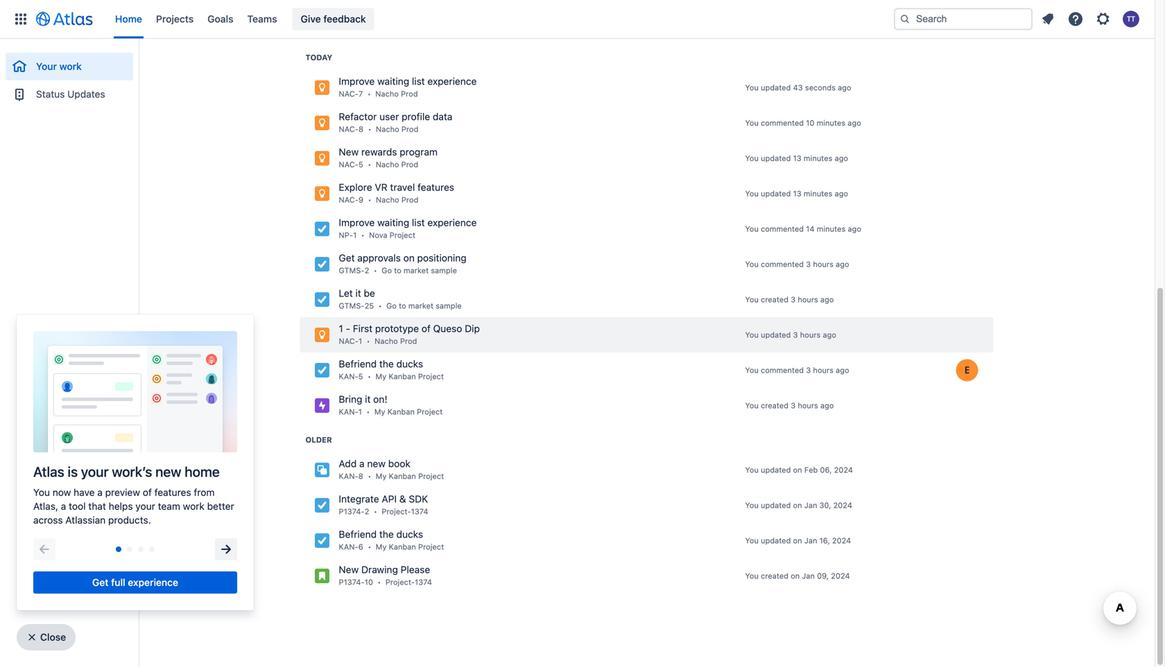 Task type: vqa. For each thing, say whether or not it's contained in the screenshot.


Task type: locate. For each thing, give the bounding box(es) containing it.
teams
[[247, 13, 277, 25]]

2 befriend from the top
[[339, 529, 377, 541]]

2 list from the top
[[412, 217, 425, 228]]

nac- up refactor
[[339, 89, 359, 98]]

get for get approvals on positioning gtms-2 • go to market sample
[[339, 252, 355, 264]]

work right your
[[59, 61, 82, 72]]

experience for improve waiting list experience nac-7 • nacho prod
[[428, 76, 477, 87]]

the for befriend the ducks kan-6 • my kanban project
[[379, 529, 394, 541]]

1 horizontal spatial new
[[367, 458, 386, 470]]

1 list from the top
[[412, 76, 425, 87]]

banner
[[0, 0, 1155, 39]]

project- inside new drawing please p1374-10 • project-1374
[[386, 578, 415, 587]]

project inside 'befriend the ducks kan-5 • my kanban project'
[[418, 372, 444, 381]]

30,
[[820, 501, 831, 510]]

experience inside improve waiting list experience np-1 • nova project
[[428, 217, 477, 228]]

2 inside get approvals on positioning gtms-2 • go to market sample
[[365, 266, 369, 275]]

1 vertical spatial work
[[183, 501, 205, 513]]

1 vertical spatial 2
[[365, 508, 369, 517]]

updates
[[67, 88, 105, 100]]

you created 3 hours ago for be
[[745, 295, 834, 304]]

jira image
[[314, 79, 331, 96], [314, 185, 331, 202], [314, 256, 331, 273], [314, 292, 331, 308], [314, 362, 331, 379], [314, 462, 331, 479]]

7 jira image from the top
[[314, 533, 331, 550]]

nacho inside the improve waiting list experience nac-7 • nacho prod
[[375, 89, 399, 98]]

new down 6
[[339, 565, 359, 576]]

p1374- inside new drawing please p1374-10 • project-1374
[[339, 578, 365, 587]]

1 vertical spatial a
[[97, 487, 103, 499]]

0 vertical spatial you commented 3 hours ago
[[745, 260, 849, 269]]

0 horizontal spatial new
[[155, 464, 181, 480]]

10 down seconds
[[806, 119, 815, 128]]

you for refactor user profile data nac-8 • nacho prod
[[745, 119, 759, 128]]

project up "sdk"
[[418, 472, 444, 481]]

nac- inside new rewards program nac-5 • nacho prod
[[339, 160, 359, 169]]

• down approvals at the left top
[[374, 266, 377, 275]]

ducks
[[396, 359, 423, 370], [396, 529, 423, 541]]

0 horizontal spatial get
[[92, 577, 109, 589]]

sample up queso
[[436, 302, 462, 311]]

minutes up 14
[[804, 189, 833, 198]]

refactor user profile data nac-8 • nacho prod
[[339, 111, 453, 134]]

0 vertical spatial waiting
[[377, 76, 409, 87]]

gtms- down let
[[339, 302, 365, 311]]

1374 down "sdk"
[[411, 508, 428, 517]]

• inside explore vr travel features nac-9 • nacho prod
[[368, 196, 372, 205]]

a
[[359, 458, 365, 470], [97, 487, 103, 499], [61, 501, 66, 513]]

tab list
[[294, 14, 999, 37]]

go
[[382, 266, 392, 275], [386, 302, 397, 311]]

1 vertical spatial gtms-
[[339, 302, 365, 311]]

8 jira image from the top
[[314, 568, 331, 585]]

new inside atlas is your work's new home you now have a preview of features from atlas, a tool that helps your team work better across atlassian products.
[[155, 464, 181, 480]]

kan- for bring it on! kan-1 • my kanban project
[[339, 408, 358, 417]]

1
[[353, 231, 357, 240], [339, 323, 343, 335], [359, 337, 362, 346], [358, 408, 362, 417]]

you created 3 hours ago
[[745, 295, 834, 304], [745, 402, 834, 411]]

1 horizontal spatial features
[[418, 182, 454, 193]]

minutes
[[817, 119, 846, 128], [804, 154, 833, 163], [804, 189, 833, 198], [817, 225, 846, 234]]

0 vertical spatial 5
[[359, 160, 363, 169]]

jira image left let
[[314, 292, 331, 308]]

1 vertical spatial sample
[[436, 302, 462, 311]]

you created 3 hours ago for on!
[[745, 402, 834, 411]]

jira image left 'befriend the ducks kan-5 • my kanban project'
[[314, 362, 331, 379]]

commented down 43
[[761, 119, 804, 128]]

3 for 1 - first prototype of queso dip
[[793, 331, 798, 340]]

prod down prototype on the left of the page
[[400, 337, 417, 346]]

jira image for add
[[314, 462, 331, 479]]

1 vertical spatial to
[[399, 302, 406, 311]]

let
[[339, 288, 353, 299]]

you for explore vr travel features nac-9 • nacho prod
[[745, 189, 759, 198]]

to
[[394, 266, 401, 275], [399, 302, 406, 311]]

2024 right 06,
[[834, 466, 853, 475]]

3 jira image from the top
[[314, 221, 331, 237]]

1 vertical spatial it
[[365, 394, 371, 405]]

0 vertical spatial jan
[[804, 501, 817, 510]]

1 nac- from the top
[[339, 89, 359, 98]]

experience inside the improve waiting list experience nac-7 • nacho prod
[[428, 76, 477, 87]]

kanban down book
[[389, 472, 416, 481]]

kanban inside befriend the ducks kan-6 • my kanban project
[[389, 543, 416, 552]]

get full experience
[[92, 577, 178, 589]]

1 you created 3 hours ago from the top
[[745, 295, 834, 304]]

0 vertical spatial 13
[[793, 154, 802, 163]]

jan for new drawing please
[[802, 572, 815, 581]]

1 vertical spatial created
[[761, 402, 789, 411]]

project- down please
[[386, 578, 415, 587]]

2 vertical spatial created
[[761, 572, 789, 581]]

5 jira image from the top
[[314, 398, 331, 414]]

it inside the let it be gtms-25 • go to market sample
[[356, 288, 361, 299]]

25
[[365, 302, 374, 311]]

0 vertical spatial of
[[422, 323, 431, 335]]

intro popup image image
[[33, 332, 237, 453]]

list inside improve waiting list experience np-1 • nova project
[[412, 217, 425, 228]]

2 kan- from the top
[[339, 408, 358, 417]]

created down you updated on jan 16, 2024
[[761, 572, 789, 581]]

• right 7
[[367, 89, 371, 98]]

• up bring it on! kan-1 • my kanban project
[[368, 372, 371, 381]]

you updated on jan 16, 2024
[[745, 537, 851, 546]]

0 vertical spatial project-
[[382, 508, 411, 517]]

projects link
[[152, 8, 198, 30]]

1 created from the top
[[761, 295, 789, 304]]

prod down travel
[[401, 196, 419, 205]]

Search field
[[894, 8, 1033, 30]]

4 jira image from the top
[[314, 292, 331, 308]]

1 vertical spatial befriend
[[339, 529, 377, 541]]

5 up bring on the bottom
[[358, 372, 363, 381]]

2 created from the top
[[761, 402, 789, 411]]

p1374- down integrate
[[339, 508, 365, 517]]

0 vertical spatial 8
[[359, 125, 364, 134]]

1 vertical spatial improve
[[339, 217, 375, 228]]

nacho down the user
[[376, 125, 399, 134]]

kanban inside bring it on! kan-1 • my kanban project
[[388, 408, 415, 417]]

2 you created 3 hours ago from the top
[[745, 402, 834, 411]]

top element
[[8, 0, 894, 38]]

1 inside improve waiting list experience np-1 • nova project
[[353, 231, 357, 240]]

waiting inside improve waiting list experience np-1 • nova project
[[377, 217, 409, 228]]

of right preview
[[143, 487, 152, 499]]

2 improve from the top
[[339, 217, 375, 228]]

jira image for bring it on!
[[314, 398, 331, 414]]

list up profile
[[412, 76, 425, 87]]

1 vertical spatial your
[[136, 501, 155, 513]]

3 updated from the top
[[761, 189, 791, 198]]

the down integrate api & sdk p1374-2 • project-1374
[[379, 529, 394, 541]]

kan- inside add a new book kan-8 • my kanban project
[[339, 472, 358, 481]]

created
[[761, 295, 789, 304], [761, 402, 789, 411], [761, 572, 789, 581]]

today heading
[[306, 52, 332, 63]]

1 vertical spatial ducks
[[396, 529, 423, 541]]

created up you updated on feb 06, 2024
[[761, 402, 789, 411]]

nacho
[[375, 89, 399, 98], [376, 125, 399, 134], [376, 160, 399, 169], [376, 196, 399, 205], [375, 337, 398, 346]]

you for integrate api & sdk p1374-2 • project-1374
[[745, 501, 759, 510]]

queso
[[433, 323, 462, 335]]

you updated 13 minutes ago for explore vr travel features
[[745, 189, 848, 198]]

switch to... image
[[12, 11, 29, 27]]

get approvals on positioning gtms-2 • go to market sample
[[339, 252, 467, 275]]

10
[[806, 119, 815, 128], [365, 578, 373, 587]]

on left 30,
[[793, 501, 802, 510]]

1 horizontal spatial work
[[183, 501, 205, 513]]

9
[[359, 196, 364, 205]]

1 gtms- from the top
[[339, 266, 365, 275]]

8 up integrate
[[358, 472, 363, 481]]

5 down rewards
[[359, 160, 363, 169]]

4 updated from the top
[[761, 331, 791, 340]]

1 vertical spatial features
[[154, 487, 191, 499]]

• down integrate
[[374, 508, 377, 517]]

nacho for vr
[[376, 196, 399, 205]]

new left rewards
[[339, 146, 359, 158]]

3 kan- from the top
[[339, 472, 358, 481]]

nac- inside refactor user profile data nac-8 • nacho prod
[[339, 125, 359, 134]]

new left home at the left bottom of the page
[[155, 464, 181, 480]]

1 waiting from the top
[[377, 76, 409, 87]]

1 down bring on the bottom
[[358, 408, 362, 417]]

the inside befriend the ducks kan-6 • my kanban project
[[379, 529, 394, 541]]

jan for befriend the ducks
[[804, 537, 817, 546]]

jira image for befriend the ducks
[[314, 533, 331, 550]]

kan- down bring on the bottom
[[339, 408, 358, 417]]

data
[[433, 111, 453, 122]]

0 vertical spatial gtms-
[[339, 266, 365, 275]]

positioning
[[417, 252, 467, 264]]

• down refactor
[[368, 125, 372, 134]]

sample
[[431, 266, 457, 275], [436, 302, 462, 311]]

0 horizontal spatial features
[[154, 487, 191, 499]]

3 created from the top
[[761, 572, 789, 581]]

5
[[359, 160, 363, 169], [358, 372, 363, 381]]

nac- down - at the left of the page
[[339, 337, 359, 346]]

2 jira image from the top
[[314, 185, 331, 202]]

the
[[379, 359, 394, 370], [379, 529, 394, 541]]

3 for befriend the ducks
[[806, 366, 811, 375]]

project inside bring it on! kan-1 • my kanban project
[[417, 408, 443, 417]]

2 new from the top
[[339, 565, 359, 576]]

0 vertical spatial the
[[379, 359, 394, 370]]

preview
[[105, 487, 140, 499]]

status updates
[[36, 88, 105, 100]]

ducks inside 'befriend the ducks kan-5 • my kanban project'
[[396, 359, 423, 370]]

please
[[401, 565, 430, 576]]

2 you commented 3 hours ago from the top
[[745, 366, 849, 375]]

2 jira image from the top
[[314, 150, 331, 167]]

2 inside integrate api & sdk p1374-2 • project-1374
[[365, 508, 369, 517]]

new inside new rewards program nac-5 • nacho prod
[[339, 146, 359, 158]]

created for new drawing please
[[761, 572, 789, 581]]

my right 6
[[376, 543, 387, 552]]

1 vertical spatial market
[[408, 302, 434, 311]]

banner containing home
[[0, 0, 1155, 39]]

0 vertical spatial you created 3 hours ago
[[745, 295, 834, 304]]

1 vertical spatial go
[[386, 302, 397, 311]]

1 new from the top
[[339, 146, 359, 158]]

kan- up new drawing please p1374-10 • project-1374
[[339, 543, 358, 552]]

kanban for befriend the ducks kan-5 • my kanban project
[[389, 372, 416, 381]]

1 horizontal spatial 10
[[806, 119, 815, 128]]

you for befriend the ducks kan-6 • my kanban project
[[745, 537, 759, 546]]

on left the 16,
[[793, 537, 802, 546]]

befriend inside 'befriend the ducks kan-5 • my kanban project'
[[339, 359, 377, 370]]

befriend
[[339, 359, 377, 370], [339, 529, 377, 541]]

1 horizontal spatial it
[[365, 394, 371, 405]]

ago for let it be gtms-25 • go to market sample
[[821, 295, 834, 304]]

nacho inside refactor user profile data nac-8 • nacho prod
[[376, 125, 399, 134]]

0 vertical spatial 10
[[806, 119, 815, 128]]

jira image
[[314, 115, 331, 131], [314, 150, 331, 167], [314, 221, 331, 237], [314, 327, 331, 344], [314, 398, 331, 414], [314, 498, 331, 514], [314, 533, 331, 550], [314, 568, 331, 585]]

my for befriend the ducks kan-5 • my kanban project
[[376, 372, 387, 381]]

3 commented from the top
[[761, 260, 804, 269]]

1 horizontal spatial of
[[422, 323, 431, 335]]

market down positioning
[[404, 266, 429, 275]]

kanban inside add a new book kan-8 • my kanban project
[[389, 472, 416, 481]]

0 vertical spatial your
[[81, 464, 109, 480]]

gtms- inside the let it be gtms-25 • go to market sample
[[339, 302, 365, 311]]

go inside get approvals on positioning gtms-2 • go to market sample
[[382, 266, 392, 275]]

api
[[382, 494, 397, 505]]

3 jira image from the top
[[314, 256, 331, 273]]

ducks down 1 - first prototype of queso dip nac-1 • nacho prod
[[396, 359, 423, 370]]

ducks up please
[[396, 529, 423, 541]]

jira image for befriend
[[314, 362, 331, 379]]

0 vertical spatial 1374
[[411, 508, 428, 517]]

1 vertical spatial project-
[[386, 578, 415, 587]]

0 horizontal spatial of
[[143, 487, 152, 499]]

experience
[[428, 76, 477, 87], [428, 217, 477, 228], [128, 577, 178, 589]]

1 vertical spatial of
[[143, 487, 152, 499]]

0 vertical spatial market
[[404, 266, 429, 275]]

8 inside add a new book kan-8 • my kanban project
[[358, 472, 363, 481]]

improve for improve waiting list experience np-1 • nova project
[[339, 217, 375, 228]]

2 gtms- from the top
[[339, 302, 365, 311]]

get
[[339, 252, 355, 264], [92, 577, 109, 589]]

of
[[422, 323, 431, 335], [143, 487, 152, 499]]

0 horizontal spatial work
[[59, 61, 82, 72]]

nac- up the explore
[[339, 160, 359, 169]]

improve up np-
[[339, 217, 375, 228]]

kan- inside bring it on! kan-1 • my kanban project
[[339, 408, 358, 417]]

settings image
[[1095, 11, 1112, 27]]

2 updated from the top
[[761, 154, 791, 163]]

created for let it be
[[761, 295, 789, 304]]

13 up you commented 14 minutes ago
[[793, 189, 802, 198]]

• right 6
[[368, 543, 371, 552]]

you commented 14 minutes ago
[[745, 225, 861, 234]]

nacho for waiting
[[375, 89, 399, 98]]

today
[[306, 53, 332, 62]]

account image
[[1123, 11, 1140, 27]]

6 jira image from the top
[[314, 498, 331, 514]]

1 vertical spatial experience
[[428, 217, 477, 228]]

prod inside the improve waiting list experience nac-7 • nacho prod
[[401, 89, 418, 98]]

waiting up nova
[[377, 217, 409, 228]]

kanban down 'befriend the ducks kan-5 • my kanban project'
[[388, 408, 415, 417]]

nova
[[369, 231, 387, 240]]

0 vertical spatial it
[[356, 288, 361, 299]]

feb
[[804, 466, 818, 475]]

0 vertical spatial a
[[359, 458, 365, 470]]

1 vertical spatial waiting
[[377, 217, 409, 228]]

2024 right 30,
[[833, 501, 852, 510]]

0 vertical spatial improve
[[339, 76, 375, 87]]

2 ducks from the top
[[396, 529, 423, 541]]

2 horizontal spatial a
[[359, 458, 365, 470]]

prod inside refactor user profile data nac-8 • nacho prod
[[402, 125, 419, 134]]

0 vertical spatial work
[[59, 61, 82, 72]]

8
[[359, 125, 364, 134], [358, 472, 363, 481]]

0 vertical spatial p1374-
[[339, 508, 365, 517]]

minutes for improve waiting list experience
[[817, 225, 846, 234]]

you updated 13 minutes ago down "you commented 10 minutes ago"
[[745, 154, 848, 163]]

on!
[[373, 394, 387, 405]]

jira image down today
[[314, 79, 331, 96]]

ago
[[838, 83, 851, 92], [848, 119, 861, 128], [835, 154, 848, 163], [835, 189, 848, 198], [848, 225, 861, 234], [836, 260, 849, 269], [821, 295, 834, 304], [823, 331, 836, 340], [836, 366, 849, 375], [821, 402, 834, 411]]

6 jira image from the top
[[314, 462, 331, 479]]

commented down you updated 3 hours ago
[[761, 366, 804, 375]]

new
[[339, 146, 359, 158], [339, 565, 359, 576]]

1 p1374- from the top
[[339, 508, 365, 517]]

kanban inside 'befriend the ducks kan-5 • my kanban project'
[[389, 372, 416, 381]]

5 jira image from the top
[[314, 362, 331, 379]]

new inside add a new book kan-8 • my kanban project
[[367, 458, 386, 470]]

you
[[745, 83, 759, 92], [745, 119, 759, 128], [745, 154, 759, 163], [745, 189, 759, 198], [745, 225, 759, 234], [745, 260, 759, 269], [745, 295, 759, 304], [745, 331, 759, 340], [745, 366, 759, 375], [745, 402, 759, 411], [745, 466, 759, 475], [33, 487, 50, 499], [745, 501, 759, 510], [745, 537, 759, 546], [745, 572, 759, 581]]

improve up 7
[[339, 76, 375, 87]]

my inside 'befriend the ducks kan-5 • my kanban project'
[[376, 372, 387, 381]]

1 the from the top
[[379, 359, 394, 370]]

your up products.
[[136, 501, 155, 513]]

it inside bring it on! kan-1 • my kanban project
[[365, 394, 371, 405]]

prod inside explore vr travel features nac-9 • nacho prod
[[401, 196, 419, 205]]

5 inside new rewards program nac-5 • nacho prod
[[359, 160, 363, 169]]

0 horizontal spatial it
[[356, 288, 361, 299]]

of inside 1 - first prototype of queso dip nac-1 • nacho prod
[[422, 323, 431, 335]]

• down 'befriend the ducks kan-5 • my kanban project'
[[366, 408, 370, 417]]

nac-
[[339, 89, 359, 98], [339, 125, 359, 134], [339, 160, 359, 169], [339, 196, 359, 205], [339, 337, 359, 346]]

1 you commented 3 hours ago from the top
[[745, 260, 849, 269]]

go right 25
[[386, 302, 397, 311]]

4 commented from the top
[[761, 366, 804, 375]]

1 updated from the top
[[761, 83, 791, 92]]

13 for new rewards program
[[793, 154, 802, 163]]

program
[[400, 146, 438, 158]]

improve waiting list experience np-1 • nova project
[[339, 217, 477, 240]]

vr
[[375, 182, 388, 193]]

nacho down prototype on the left of the page
[[375, 337, 398, 346]]

get inside get full experience button
[[92, 577, 109, 589]]

gtms-
[[339, 266, 365, 275], [339, 302, 365, 311]]

list down explore vr travel features nac-9 • nacho prod at the left of page
[[412, 217, 425, 228]]

updated
[[761, 83, 791, 92], [761, 154, 791, 163], [761, 189, 791, 198], [761, 331, 791, 340], [761, 466, 791, 475], [761, 501, 791, 510], [761, 537, 791, 546]]

worked
[[300, 20, 335, 31]]

you created 3 hours ago up you updated 3 hours ago
[[745, 295, 834, 304]]

nac- inside explore vr travel features nac-9 • nacho prod
[[339, 196, 359, 205]]

jira image left the explore
[[314, 185, 331, 202]]

my for befriend the ducks kan-6 • my kanban project
[[376, 543, 387, 552]]

2 commented from the top
[[761, 225, 804, 234]]

1 vertical spatial 8
[[358, 472, 363, 481]]

nacho down vr
[[376, 196, 399, 205]]

ago for explore vr travel features nac-9 • nacho prod
[[835, 189, 848, 198]]

06,
[[820, 466, 832, 475]]

befriend down first
[[339, 359, 377, 370]]

project-
[[382, 508, 411, 517], [386, 578, 415, 587]]

2 for integrate
[[365, 508, 369, 517]]

help icon image
[[1067, 11, 1084, 27]]

my inside bring it on! kan-1 • my kanban project
[[374, 408, 385, 417]]

0 vertical spatial features
[[418, 182, 454, 193]]

the inside 'befriend the ducks kan-5 • my kanban project'
[[379, 359, 394, 370]]

waiting
[[377, 76, 409, 87], [377, 217, 409, 228]]

project inside add a new book kan-8 • my kanban project
[[418, 472, 444, 481]]

2 vertical spatial a
[[61, 501, 66, 513]]

now
[[53, 487, 71, 499]]

hours for get approvals on positioning
[[813, 260, 834, 269]]

1 commented from the top
[[761, 119, 804, 128]]

p1374- down drawing on the left bottom of page
[[339, 578, 365, 587]]

new for new drawing please
[[339, 565, 359, 576]]

kan- up bring on the bottom
[[339, 372, 358, 381]]

you created on jan 09, 2024
[[745, 572, 850, 581]]

1 jira image from the top
[[314, 115, 331, 131]]

2 13 from the top
[[793, 189, 802, 198]]

project inside befriend the ducks kan-6 • my kanban project
[[418, 543, 444, 552]]

the up on!
[[379, 359, 394, 370]]

bring it on! kan-1 • my kanban project
[[339, 394, 443, 417]]

1 befriend from the top
[[339, 359, 377, 370]]

my up api
[[376, 472, 387, 481]]

nac- inside the improve waiting list experience nac-7 • nacho prod
[[339, 89, 359, 98]]

kanban up bring it on! kan-1 • my kanban project
[[389, 372, 416, 381]]

sample inside the let it be gtms-25 • go to market sample
[[436, 302, 462, 311]]

jan left 09,
[[802, 572, 815, 581]]

0 vertical spatial sample
[[431, 266, 457, 275]]

project right nova
[[390, 231, 415, 240]]

improve inside improve waiting list experience np-1 • nova project
[[339, 217, 375, 228]]

project for befriend the ducks kan-5 • my kanban project
[[418, 372, 444, 381]]

1 vertical spatial p1374-
[[339, 578, 365, 587]]

to inside get approvals on positioning gtms-2 • go to market sample
[[394, 266, 401, 275]]

0 vertical spatial list
[[412, 76, 425, 87]]

of inside atlas is your work's new home you now have a preview of features from atlas, a tool that helps your team work better across atlassian products.
[[143, 487, 152, 499]]

market inside the let it be gtms-25 • go to market sample
[[408, 302, 434, 311]]

features up team
[[154, 487, 191, 499]]

nac- for explore
[[339, 196, 359, 205]]

you commented 3 hours ago down you updated 3 hours ago
[[745, 366, 849, 375]]

2 waiting from the top
[[377, 217, 409, 228]]

2 2 from the top
[[365, 508, 369, 517]]

0 vertical spatial to
[[394, 266, 401, 275]]

atlassian
[[65, 515, 106, 526]]

jira image left 'add'
[[314, 462, 331, 479]]

2 nac- from the top
[[339, 125, 359, 134]]

hours
[[813, 260, 834, 269], [798, 295, 818, 304], [800, 331, 821, 340], [813, 366, 834, 375], [798, 402, 818, 411]]

5 nac- from the top
[[339, 337, 359, 346]]

1 improve from the top
[[339, 76, 375, 87]]

8 inside refactor user profile data nac-8 • nacho prod
[[359, 125, 364, 134]]

it left be at left top
[[356, 288, 361, 299]]

0 vertical spatial go
[[382, 266, 392, 275]]

prod for travel
[[401, 196, 419, 205]]

user
[[380, 111, 399, 122]]

jira image left bring on the bottom
[[314, 398, 331, 414]]

updated for explore vr travel features
[[761, 189, 791, 198]]

jira image for explore
[[314, 185, 331, 202]]

5 inside 'befriend the ducks kan-5 • my kanban project'
[[358, 372, 363, 381]]

befriend inside befriend the ducks kan-6 • my kanban project
[[339, 529, 377, 541]]

nac- down refactor
[[339, 125, 359, 134]]

commented for befriend the ducks
[[761, 366, 804, 375]]

2 vertical spatial jan
[[802, 572, 815, 581]]

1 vertical spatial jan
[[804, 537, 817, 546]]

nacho inside new rewards program nac-5 • nacho prod
[[376, 160, 399, 169]]

• down rewards
[[368, 160, 371, 169]]

improve inside the improve waiting list experience nac-7 • nacho prod
[[339, 76, 375, 87]]

new
[[367, 458, 386, 470], [155, 464, 181, 480]]

2 vertical spatial experience
[[128, 577, 178, 589]]

1 vertical spatial 5
[[358, 372, 363, 381]]

0 vertical spatial ducks
[[396, 359, 423, 370]]

prod
[[401, 89, 418, 98], [402, 125, 419, 134], [401, 160, 418, 169], [401, 196, 419, 205], [400, 337, 417, 346]]

2 you updated 13 minutes ago from the top
[[745, 189, 848, 198]]

a right 'add'
[[359, 458, 365, 470]]

10 down drawing on the left bottom of page
[[365, 578, 373, 587]]

jira image left approvals at the left top
[[314, 256, 331, 273]]

0 vertical spatial get
[[339, 252, 355, 264]]

ago for refactor user profile data nac-8 • nacho prod
[[848, 119, 861, 128]]

1 down first
[[359, 337, 362, 346]]

group
[[6, 39, 133, 112]]

list for improve waiting list experience np-1 • nova project
[[412, 217, 425, 228]]

• down first
[[367, 337, 370, 346]]

ducks inside befriend the ducks kan-6 • my kanban project
[[396, 529, 423, 541]]

0 vertical spatial you updated 13 minutes ago
[[745, 154, 848, 163]]

jira image left rewards
[[314, 150, 331, 167]]

jira image left 6
[[314, 533, 331, 550]]

you for new drawing please p1374-10 • project-1374
[[745, 572, 759, 581]]

kan- for befriend the ducks kan-6 • my kanban project
[[339, 543, 358, 552]]

goals link
[[203, 8, 238, 30]]

1 vertical spatial 10
[[365, 578, 373, 587]]

1374
[[411, 508, 428, 517], [415, 578, 432, 587]]

1 vertical spatial new
[[339, 565, 359, 576]]

• left nova
[[361, 231, 365, 240]]

5 updated from the top
[[761, 466, 791, 475]]

that
[[88, 501, 106, 513]]

ago for bring it on! kan-1 • my kanban project
[[821, 402, 834, 411]]

0 vertical spatial new
[[339, 146, 359, 158]]

1 horizontal spatial get
[[339, 252, 355, 264]]

0 horizontal spatial 10
[[365, 578, 373, 587]]

1 13 from the top
[[793, 154, 802, 163]]

0 vertical spatial experience
[[428, 76, 477, 87]]

jira image left refactor
[[314, 115, 331, 131]]

new inside new drawing please p1374-10 • project-1374
[[339, 565, 359, 576]]

features right travel
[[418, 182, 454, 193]]

kan- inside befriend the ducks kan-6 • my kanban project
[[339, 543, 358, 552]]

across
[[33, 515, 63, 526]]

8 down refactor
[[359, 125, 364, 134]]

1 jira image from the top
[[314, 79, 331, 96]]

nac- for improve
[[339, 89, 359, 98]]

market
[[404, 266, 429, 275], [408, 302, 434, 311]]

3 nac- from the top
[[339, 160, 359, 169]]

you updated 13 minutes ago
[[745, 154, 848, 163], [745, 189, 848, 198]]

nac- for refactor
[[339, 125, 359, 134]]

my down on!
[[374, 408, 385, 417]]

nacho down rewards
[[376, 160, 399, 169]]

1 vertical spatial 1374
[[415, 578, 432, 587]]

2 p1374- from the top
[[339, 578, 365, 587]]

be
[[364, 288, 375, 299]]

notifications image
[[1040, 11, 1056, 27]]

1 vertical spatial you updated 13 minutes ago
[[745, 189, 848, 198]]

2 the from the top
[[379, 529, 394, 541]]

nacho up the user
[[375, 89, 399, 98]]

0 vertical spatial befriend
[[339, 359, 377, 370]]

1 inside bring it on! kan-1 • my kanban project
[[358, 408, 362, 417]]

my inside befriend the ducks kan-6 • my kanban project
[[376, 543, 387, 552]]

your work link
[[6, 53, 133, 80]]

7 updated from the top
[[761, 537, 791, 546]]

my up on!
[[376, 372, 387, 381]]

0 vertical spatial created
[[761, 295, 789, 304]]

1 vertical spatial the
[[379, 529, 394, 541]]

kan- inside 'befriend the ducks kan-5 • my kanban project'
[[339, 372, 358, 381]]

minutes for refactor user profile data
[[817, 119, 846, 128]]

kanban
[[389, 372, 416, 381], [388, 408, 415, 417], [389, 472, 416, 481], [389, 543, 416, 552]]

1 vertical spatial 13
[[793, 189, 802, 198]]

13 down "you commented 10 minutes ago"
[[793, 154, 802, 163]]

work down the from
[[183, 501, 205, 513]]

1 ducks from the top
[[396, 359, 423, 370]]

list inside the improve waiting list experience nac-7 • nacho prod
[[412, 76, 425, 87]]

0 vertical spatial 2
[[365, 266, 369, 275]]

4 kan- from the top
[[339, 543, 358, 552]]

2
[[365, 266, 369, 275], [365, 508, 369, 517]]

1 vertical spatial you commented 3 hours ago
[[745, 366, 849, 375]]

• inside new drawing please p1374-10 • project-1374
[[377, 578, 381, 587]]

jan left 30,
[[804, 501, 817, 510]]

you for bring it on! kan-1 • my kanban project
[[745, 402, 759, 411]]

waiting inside the improve waiting list experience nac-7 • nacho prod
[[377, 76, 409, 87]]

1 vertical spatial you created 3 hours ago
[[745, 402, 834, 411]]

4 jira image from the top
[[314, 327, 331, 344]]

get down np-
[[339, 252, 355, 264]]

0 horizontal spatial a
[[61, 501, 66, 513]]

•
[[367, 89, 371, 98], [368, 125, 372, 134], [368, 160, 371, 169], [368, 196, 372, 205], [361, 231, 365, 240], [374, 266, 377, 275], [378, 302, 382, 311], [367, 337, 370, 346], [368, 372, 371, 381], [366, 408, 370, 417], [368, 472, 371, 481], [374, 508, 377, 517], [368, 543, 371, 552], [377, 578, 381, 587]]

waiting for improve waiting list experience np-1 • nova project
[[377, 217, 409, 228]]

1 vertical spatial list
[[412, 217, 425, 228]]

1 you updated 13 minutes ago from the top
[[745, 154, 848, 163]]

nacho inside explore vr travel features nac-9 • nacho prod
[[376, 196, 399, 205]]

work inside group
[[59, 61, 82, 72]]

features
[[418, 182, 454, 193], [154, 487, 191, 499]]

4 nac- from the top
[[339, 196, 359, 205]]

to inside the let it be gtms-25 • go to market sample
[[399, 302, 406, 311]]

1 vertical spatial get
[[92, 577, 109, 589]]

2024 right the 16,
[[832, 537, 851, 546]]

1 2 from the top
[[365, 266, 369, 275]]

1 kan- from the top
[[339, 372, 358, 381]]

get inside get approvals on positioning gtms-2 • go to market sample
[[339, 252, 355, 264]]

you created 3 hours ago up you updated on feb 06, 2024
[[745, 402, 834, 411]]

kan-
[[339, 372, 358, 381], [339, 408, 358, 417], [339, 472, 358, 481], [339, 543, 358, 552]]

prod inside 1 - first prototype of queso dip nac-1 • nacho prod
[[400, 337, 417, 346]]

6 updated from the top
[[761, 501, 791, 510]]



Task type: describe. For each thing, give the bounding box(es) containing it.
nacho for user
[[376, 125, 399, 134]]

better
[[207, 501, 234, 513]]

you for add a new book kan-8 • my kanban project
[[745, 466, 759, 475]]

sample inside get approvals on positioning gtms-2 • go to market sample
[[431, 266, 457, 275]]

a inside add a new book kan-8 • my kanban project
[[359, 458, 365, 470]]

befriend for befriend the ducks kan-5 • my kanban project
[[339, 359, 377, 370]]

waiting for improve waiting list experience nac-7 • nacho prod
[[377, 76, 409, 87]]

your work
[[36, 61, 82, 72]]

tab list containing worked on
[[294, 14, 999, 37]]

befriend for befriend the ducks kan-6 • my kanban project
[[339, 529, 377, 541]]

home link
[[111, 8, 146, 30]]

you for improve waiting list experience nac-7 • nacho prod
[[745, 83, 759, 92]]

from
[[194, 487, 215, 499]]

you commented 10 minutes ago
[[745, 119, 861, 128]]

ago for 1 - first prototype of queso dip nac-1 • nacho prod
[[823, 331, 836, 340]]

team
[[158, 501, 180, 513]]

1374 inside new drawing please p1374-10 • project-1374
[[415, 578, 432, 587]]

travel
[[390, 182, 415, 193]]

kan- for befriend the ducks kan-5 • my kanban project
[[339, 372, 358, 381]]

tool
[[69, 501, 86, 513]]

updated for integrate api & sdk
[[761, 501, 791, 510]]

on for befriend the ducks
[[793, 537, 802, 546]]

teams link
[[243, 8, 281, 30]]

it for let
[[356, 288, 361, 299]]

sdk
[[409, 494, 428, 505]]

is
[[68, 464, 78, 480]]

you updated 13 minutes ago for new rewards program
[[745, 154, 848, 163]]

2024 for new drawing please
[[831, 572, 850, 581]]

you for get approvals on positioning gtms-2 • go to market sample
[[745, 260, 759, 269]]

• inside integrate api & sdk p1374-2 • project-1374
[[374, 508, 377, 517]]

worked on
[[300, 20, 349, 31]]

gtms- inside get approvals on positioning gtms-2 • go to market sample
[[339, 266, 365, 275]]

1 horizontal spatial a
[[97, 487, 103, 499]]

market inside get approvals on positioning gtms-2 • go to market sample
[[404, 266, 429, 275]]

project for befriend the ducks kan-6 • my kanban project
[[418, 543, 444, 552]]

1 horizontal spatial your
[[136, 501, 155, 513]]

rewards
[[361, 146, 397, 158]]

kanban for bring it on! kan-1 • my kanban project
[[388, 408, 415, 417]]

2024 for add a new book
[[834, 466, 853, 475]]

jira image for 1 - first prototype of queso dip
[[314, 327, 331, 344]]

• inside get approvals on positioning gtms-2 • go to market sample
[[374, 266, 377, 275]]

on for add a new book
[[793, 466, 802, 475]]

• inside new rewards program nac-5 • nacho prod
[[368, 160, 371, 169]]

it for bring
[[365, 394, 371, 405]]

prod inside new rewards program nac-5 • nacho prod
[[401, 160, 418, 169]]

list for improve waiting list experience nac-7 • nacho prod
[[412, 76, 425, 87]]

book
[[388, 458, 411, 470]]

close button
[[17, 625, 76, 651]]

right arrow icon image
[[218, 542, 234, 558]]

viewed
[[360, 20, 394, 31]]

0 horizontal spatial your
[[81, 464, 109, 480]]

1 left - at the left of the page
[[339, 323, 343, 335]]

commented for refactor user profile data
[[761, 119, 804, 128]]

you for befriend the ducks kan-5 • my kanban project
[[745, 366, 759, 375]]

experience inside button
[[128, 577, 178, 589]]

p1374- inside integrate api & sdk p1374-2 • project-1374
[[339, 508, 365, 517]]

group containing your work
[[6, 39, 133, 112]]

your
[[36, 61, 57, 72]]

explore vr travel features nac-9 • nacho prod
[[339, 182, 454, 205]]

have
[[74, 487, 95, 499]]

you updated on jan 30, 2024
[[745, 501, 852, 510]]

the for befriend the ducks kan-5 • my kanban project
[[379, 359, 394, 370]]

-
[[346, 323, 350, 335]]

you for let it be gtms-25 • go to market sample
[[745, 295, 759, 304]]

give
[[301, 13, 321, 25]]

created for bring it on!
[[761, 402, 789, 411]]

close icon image
[[26, 633, 37, 644]]

jira image for refactor user profile data
[[314, 115, 331, 131]]

16,
[[820, 537, 830, 546]]

minutes for explore vr travel features
[[804, 189, 833, 198]]

on for integrate api & sdk
[[793, 501, 802, 510]]

search image
[[900, 14, 911, 25]]

profile
[[402, 111, 430, 122]]

bring
[[339, 394, 362, 405]]

• inside bring it on! kan-1 • my kanban project
[[366, 408, 370, 417]]

feedback
[[324, 13, 366, 25]]

7
[[359, 89, 363, 98]]

atlas,
[[33, 501, 58, 513]]

add a new book kan-8 • my kanban project
[[339, 458, 444, 481]]

updated for add a new book
[[761, 466, 791, 475]]

give feedback button
[[292, 8, 374, 30]]

status updates link
[[6, 80, 133, 108]]

home
[[115, 13, 142, 25]]

1 - first prototype of queso dip nac-1 • nacho prod
[[339, 323, 480, 346]]

hours for let it be
[[798, 295, 818, 304]]

5 for befriend
[[358, 372, 363, 381]]

get for get full experience
[[92, 577, 109, 589]]

5 for new
[[359, 160, 363, 169]]

hours for befriend the ducks
[[813, 366, 834, 375]]

jira image for let
[[314, 292, 331, 308]]

products.
[[108, 515, 151, 526]]

features inside atlas is your work's new home you now have a preview of features from atlas, a tool that helps your team work better across atlassian products.
[[154, 487, 191, 499]]

home
[[185, 464, 220, 480]]

project for bring it on! kan-1 • my kanban project
[[417, 408, 443, 417]]

updated for befriend the ducks
[[761, 537, 791, 546]]

8 for refactor
[[359, 125, 364, 134]]

jira image for get
[[314, 256, 331, 273]]

jira image for improve waiting list experience
[[314, 221, 331, 237]]

• inside 'befriend the ducks kan-5 • my kanban project'
[[368, 372, 371, 381]]

on right worked
[[338, 20, 349, 31]]

you commented 3 hours ago for befriend the ducks
[[745, 366, 849, 375]]

experience for improve waiting list experience np-1 • nova project
[[428, 217, 477, 228]]

you for 1 - first prototype of queso dip nac-1 • nacho prod
[[745, 331, 759, 340]]

hours for 1 - first prototype of queso dip
[[800, 331, 821, 340]]

older
[[306, 436, 332, 445]]

on inside get approvals on positioning gtms-2 • go to market sample
[[403, 252, 415, 264]]

3 for let it be
[[791, 295, 796, 304]]

commented for improve waiting list experience
[[761, 225, 804, 234]]

dip
[[465, 323, 480, 335]]

let it be gtms-25 • go to market sample
[[339, 288, 462, 311]]

close
[[40, 632, 66, 644]]

my inside add a new book kan-8 • my kanban project
[[376, 472, 387, 481]]

goals
[[208, 13, 233, 25]]

• inside add a new book kan-8 • my kanban project
[[368, 472, 371, 481]]

jira image for new rewards program
[[314, 150, 331, 167]]

project for improve waiting list experience np-1 • nova project
[[390, 231, 415, 240]]

older heading
[[306, 435, 332, 446]]

my for bring it on! kan-1 • my kanban project
[[374, 408, 385, 417]]

• inside the let it be gtms-25 • go to market sample
[[378, 302, 382, 311]]

work inside atlas is your work's new home you now have a preview of features from atlas, a tool that helps your team work better across atlassian products.
[[183, 501, 205, 513]]

&
[[399, 494, 406, 505]]

befriend the ducks kan-6 • my kanban project
[[339, 529, 444, 552]]

3 for bring it on!
[[791, 402, 796, 411]]

jira image for integrate api & sdk
[[314, 498, 331, 514]]

• inside improve waiting list experience np-1 • nova project
[[361, 231, 365, 240]]

give feedback
[[301, 13, 366, 25]]

ducks for befriend the ducks kan-5 • my kanban project
[[396, 359, 423, 370]]

nacho inside 1 - first prototype of queso dip nac-1 • nacho prod
[[375, 337, 398, 346]]

1374 inside integrate api & sdk p1374-2 • project-1374
[[411, 508, 428, 517]]

ago for improve waiting list experience np-1 • nova project
[[848, 225, 861, 234]]

add
[[339, 458, 357, 470]]

you inside atlas is your work's new home you now have a preview of features from atlas, a tool that helps your team work better across atlassian products.
[[33, 487, 50, 499]]

refactor
[[339, 111, 377, 122]]

project- inside integrate api & sdk p1374-2 • project-1374
[[382, 508, 411, 517]]

befriend the ducks kan-5 • my kanban project
[[339, 359, 444, 381]]

8 for add
[[358, 472, 363, 481]]

• inside the improve waiting list experience nac-7 • nacho prod
[[367, 89, 371, 98]]

09,
[[817, 572, 829, 581]]

first
[[353, 323, 373, 335]]

you commented 3 hours ago for get approvals on positioning
[[745, 260, 849, 269]]

updated for improve waiting list experience
[[761, 83, 791, 92]]

get full experience button
[[33, 572, 237, 594]]

you updated 43 seconds ago
[[745, 83, 851, 92]]

jira image for improve
[[314, 79, 331, 96]]

new rewards program nac-5 • nacho prod
[[339, 146, 438, 169]]

43
[[793, 83, 803, 92]]

minutes for new rewards program
[[804, 154, 833, 163]]

you for improve waiting list experience np-1 • nova project
[[745, 225, 759, 234]]

14
[[806, 225, 815, 234]]

status
[[36, 88, 65, 100]]

integrate api & sdk p1374-2 • project-1374
[[339, 494, 428, 517]]

updated for 1 - first prototype of queso dip
[[761, 331, 791, 340]]

go inside the let it be gtms-25 • go to market sample
[[386, 302, 397, 311]]

commented for get approvals on positioning
[[761, 260, 804, 269]]

ducks for befriend the ducks kan-6 • my kanban project
[[396, 529, 423, 541]]

ago for improve waiting list experience nac-7 • nacho prod
[[838, 83, 851, 92]]

explore
[[339, 182, 372, 193]]

10 inside new drawing please p1374-10 • project-1374
[[365, 578, 373, 587]]

ago for befriend the ducks kan-5 • my kanban project
[[836, 366, 849, 375]]

ago for get approvals on positioning gtms-2 • go to market sample
[[836, 260, 849, 269]]

• inside 1 - first prototype of queso dip nac-1 • nacho prod
[[367, 337, 370, 346]]

full
[[111, 577, 125, 589]]

you updated on feb 06, 2024
[[745, 466, 853, 475]]

atlas
[[33, 464, 64, 480]]

3 for get approvals on positioning
[[806, 260, 811, 269]]

prototype
[[375, 323, 419, 335]]

approvals
[[357, 252, 401, 264]]

new for new rewards program
[[339, 146, 359, 158]]

nac- inside 1 - first prototype of queso dip nac-1 • nacho prod
[[339, 337, 359, 346]]

2024 for befriend the ducks
[[832, 537, 851, 546]]

helps
[[109, 501, 133, 513]]

Filter by title field
[[872, 0, 992, 11]]

np-
[[339, 231, 353, 240]]

new drawing please p1374-10 • project-1374
[[339, 565, 432, 587]]

left arrow icon image
[[36, 542, 53, 558]]

work's
[[112, 464, 152, 480]]

jira image for new drawing please
[[314, 568, 331, 585]]

• inside befriend the ducks kan-6 • my kanban project
[[368, 543, 371, 552]]

• inside refactor user profile data nac-8 • nacho prod
[[368, 125, 372, 134]]

2 for get
[[365, 266, 369, 275]]

6
[[358, 543, 363, 552]]

you updated 3 hours ago
[[745, 331, 836, 340]]

projects
[[156, 13, 194, 25]]

integrate
[[339, 494, 379, 505]]

seconds
[[805, 83, 836, 92]]

prod for profile
[[402, 125, 419, 134]]

features inside explore vr travel features nac-9 • nacho prod
[[418, 182, 454, 193]]



